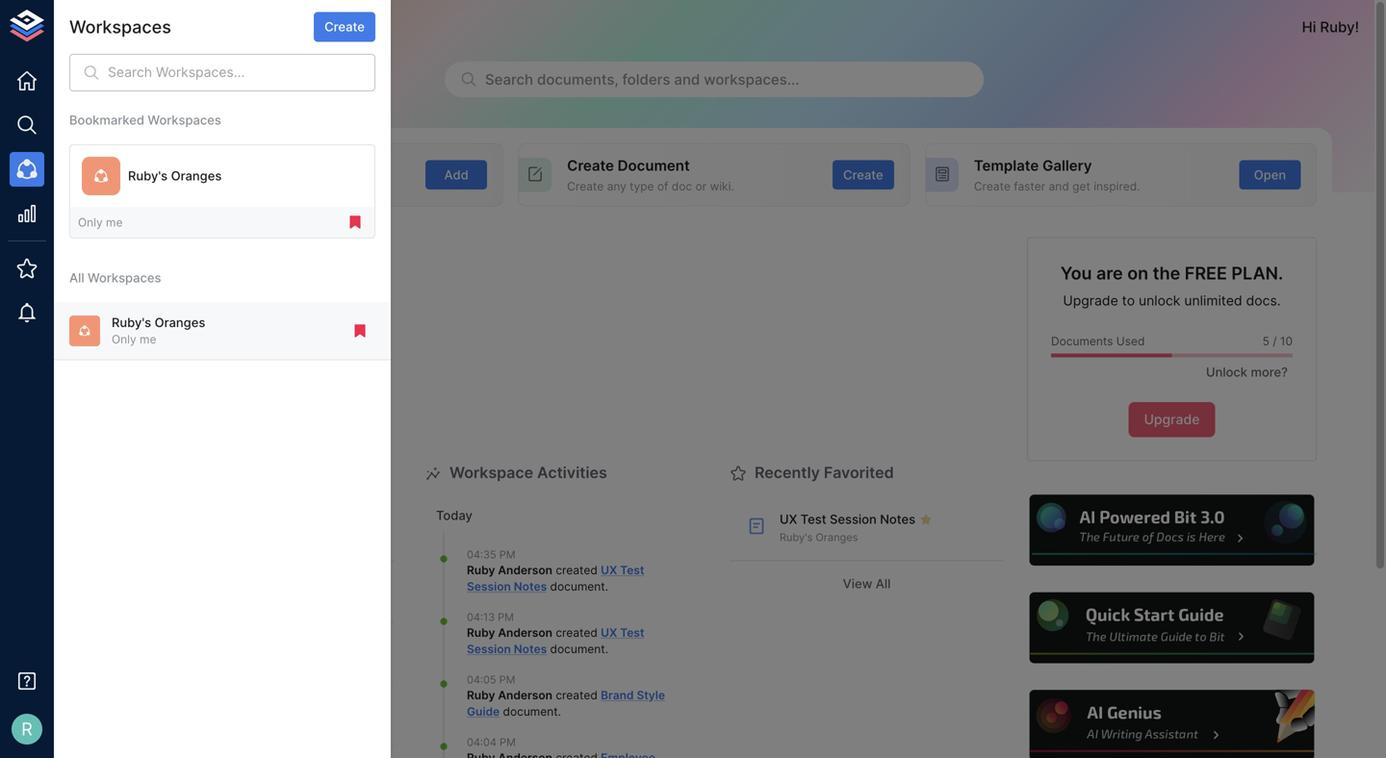 Task type: locate. For each thing, give the bounding box(es) containing it.
session
[[830, 512, 877, 527], [467, 580, 511, 594], [467, 643, 511, 657]]

2 vertical spatial session
[[467, 643, 511, 657]]

ux test session notes link down the "04:35 pm"
[[467, 564, 645, 594]]

pm right 04:35
[[500, 549, 516, 562]]

ux
[[780, 512, 798, 527], [601, 564, 618, 578], [601, 627, 618, 641]]

r inside button
[[21, 719, 33, 740]]

ruby anderson created down "04:13 pm"
[[467, 627, 601, 641]]

1 vertical spatial ruby's
[[112, 315, 151, 330]]

0 vertical spatial help image
[[1028, 493, 1317, 569]]

session down favorited
[[830, 512, 877, 527]]

1 vertical spatial test
[[620, 564, 645, 578]]

1 horizontal spatial workspace
[[450, 464, 534, 483]]

docs.
[[1247, 293, 1281, 309]]

add button
[[426, 160, 487, 190]]

2 or from the left
[[696, 179, 707, 193]]

only up all workspaces
[[78, 216, 103, 229]]

1 horizontal spatial only
[[112, 333, 136, 347]]

remove bookmark image
[[347, 214, 364, 231], [352, 323, 369, 340]]

to
[[1123, 293, 1135, 309]]

all inside button
[[876, 577, 891, 592]]

document for 04:13 pm
[[550, 643, 605, 657]]

0 vertical spatial test
[[801, 512, 827, 527]]

1 ruby anderson created from the top
[[467, 564, 601, 578]]

notes
[[880, 512, 916, 527], [514, 580, 547, 594], [514, 643, 547, 657]]

are
[[1097, 263, 1124, 284]]

or right 'doc'
[[696, 179, 707, 193]]

it
[[274, 179, 281, 193]]

0 vertical spatial document
[[550, 580, 605, 594]]

0 vertical spatial bookmarked
[[69, 113, 144, 128]]

0 vertical spatial anderson
[[498, 564, 553, 578]]

1 vertical spatial ruby anderson created
[[467, 627, 601, 641]]

0 vertical spatial ux test session notes link
[[467, 564, 645, 594]]

0 vertical spatial workspace
[[192, 157, 271, 174]]

help image
[[1028, 493, 1317, 569], [1028, 590, 1317, 667], [1028, 688, 1317, 759]]

style
[[637, 689, 665, 703]]

3 anderson from the top
[[498, 689, 553, 703]]

test for 04:35 pm
[[620, 564, 645, 578]]

anderson down 04:05 pm
[[498, 689, 553, 703]]

2 ruby anderson created from the top
[[467, 627, 601, 641]]

or left make
[[227, 179, 238, 193]]

1 vertical spatial ux test session notes
[[467, 564, 645, 594]]

3 help image from the top
[[1028, 688, 1317, 759]]

add
[[160, 157, 189, 174], [444, 167, 469, 182]]

0 vertical spatial upgrade
[[1064, 293, 1119, 309]]

1 vertical spatial document .
[[547, 643, 609, 657]]

0 vertical spatial ux
[[780, 512, 798, 527]]

1 horizontal spatial add
[[444, 167, 469, 182]]

or inside add workspace collaborate or make it private.
[[227, 179, 238, 193]]

and inside template gallery create faster and get inspired.
[[1049, 179, 1070, 193]]

only down all workspaces
[[112, 333, 136, 347]]

document .
[[547, 580, 609, 594], [547, 643, 609, 657], [500, 705, 561, 719]]

1 vertical spatial anderson
[[498, 627, 553, 641]]

documents used
[[1052, 335, 1145, 349]]

unlock
[[1139, 293, 1181, 309]]

oranges
[[139, 18, 199, 36], [171, 169, 222, 184], [155, 315, 205, 330], [816, 532, 858, 544]]

1 horizontal spatial or
[[696, 179, 707, 193]]

1 vertical spatial help image
[[1028, 590, 1317, 667]]

session up "04:13 pm"
[[467, 580, 511, 594]]

ruby for 04:13 pm
[[467, 627, 495, 641]]

me up all workspaces
[[106, 216, 123, 229]]

ux test session notes link up brand style guide link
[[467, 627, 645, 657]]

gallery
[[1043, 157, 1093, 174]]

test
[[801, 512, 827, 527], [620, 564, 645, 578], [620, 627, 645, 641]]

created
[[556, 564, 598, 578], [556, 627, 598, 641], [556, 689, 598, 703]]

anderson
[[498, 564, 553, 578], [498, 627, 553, 641], [498, 689, 553, 703]]

notes down the "04:35 pm"
[[514, 580, 547, 594]]

pm right 04:05
[[499, 674, 516, 687]]

document for 04:05 pm
[[503, 705, 558, 719]]

10
[[1281, 335, 1293, 349]]

add workspace collaborate or make it private.
[[160, 157, 325, 193]]

0 vertical spatial remove bookmark image
[[347, 214, 364, 231]]

pm for 04:35 pm
[[500, 549, 516, 562]]

1 vertical spatial me
[[140, 333, 156, 347]]

me down all workspaces
[[140, 333, 156, 347]]

2 ux test session notes link from the top
[[467, 627, 645, 657]]

of
[[658, 179, 669, 193]]

/
[[1273, 335, 1278, 349]]

ux test session notes down favorited
[[780, 512, 916, 527]]

1 vertical spatial bookmarked
[[144, 238, 238, 257]]

0 horizontal spatial ruby's oranges
[[128, 169, 222, 184]]

bookmarked workspaces down make
[[144, 238, 334, 257]]

1 horizontal spatial ruby's oranges
[[780, 532, 858, 544]]

add inside add workspace collaborate or make it private.
[[160, 157, 189, 174]]

1 or from the left
[[227, 179, 238, 193]]

view all
[[843, 577, 891, 592]]

3 created from the top
[[556, 689, 598, 703]]

ruby's oranges up view
[[780, 532, 858, 544]]

. for 04:13 pm
[[605, 643, 609, 657]]

pm
[[500, 549, 516, 562], [498, 612, 514, 624], [499, 674, 516, 687], [500, 737, 516, 749]]

me inside ruby's oranges only me
[[140, 333, 156, 347]]

bookmarked workspaces
[[69, 113, 221, 128], [144, 238, 334, 257]]

guide
[[467, 705, 500, 719]]

2 vertical spatial help image
[[1028, 688, 1317, 759]]

documents
[[1052, 335, 1114, 349]]

2 vertical spatial ruby anderson created
[[467, 689, 601, 703]]

upgrade
[[1064, 293, 1119, 309], [1145, 412, 1200, 428]]

1 vertical spatial ux test session notes link
[[467, 627, 645, 657]]

1 vertical spatial upgrade
[[1145, 412, 1200, 428]]

1 vertical spatial session
[[467, 580, 511, 594]]

plan.
[[1232, 263, 1284, 284]]

1 vertical spatial created
[[556, 627, 598, 641]]

ruby's oranges
[[128, 169, 222, 184], [780, 532, 858, 544]]

1 vertical spatial only
[[112, 333, 136, 347]]

notes down favorited
[[880, 512, 916, 527]]

workspaces...
[[704, 71, 800, 88]]

recently favorited
[[755, 464, 894, 483]]

0 horizontal spatial upgrade
[[1064, 293, 1119, 309]]

workspace
[[192, 157, 271, 174], [450, 464, 534, 483]]

0 vertical spatial session
[[830, 512, 877, 527]]

only me
[[78, 216, 123, 229]]

all down only me
[[69, 271, 84, 286]]

brand style guide link
[[467, 689, 665, 719]]

ruby anderson created for 04:13 pm
[[467, 627, 601, 641]]

0 horizontal spatial only
[[78, 216, 103, 229]]

me
[[106, 216, 123, 229], [140, 333, 156, 347]]

workspaces
[[69, 16, 171, 37], [148, 113, 221, 128], [242, 238, 334, 257], [88, 271, 161, 286]]

1 vertical spatial ux
[[601, 564, 618, 578]]

2 vertical spatial .
[[558, 705, 561, 719]]

upgrade down you
[[1064, 293, 1119, 309]]

notes up 04:05 pm
[[514, 643, 547, 657]]

unlimited
[[1185, 293, 1243, 309]]

only
[[78, 216, 103, 229], [112, 333, 136, 347]]

0 vertical spatial ruby's
[[128, 169, 168, 184]]

1 vertical spatial document
[[550, 643, 605, 657]]

1 horizontal spatial upgrade
[[1145, 412, 1200, 428]]

0 horizontal spatial create button
[[314, 12, 376, 42]]

ruby anderson created
[[467, 564, 601, 578], [467, 627, 601, 641], [467, 689, 601, 703]]

favorited
[[824, 464, 894, 483]]

ux test session notes
[[780, 512, 916, 527], [467, 564, 645, 594], [467, 627, 645, 657]]

bookmarked workspaces up collaborate
[[69, 113, 221, 128]]

workspace up today
[[450, 464, 534, 483]]

1 anderson from the top
[[498, 564, 553, 578]]

0 vertical spatial bookmarked workspaces
[[69, 113, 221, 128]]

unlock more?
[[1207, 365, 1289, 380]]

. for 04:05 pm
[[558, 705, 561, 719]]

2 help image from the top
[[1028, 590, 1317, 667]]

hi
[[1303, 18, 1317, 36]]

.
[[605, 580, 609, 594], [605, 643, 609, 657], [558, 705, 561, 719]]

0 vertical spatial me
[[106, 216, 123, 229]]

1 horizontal spatial all
[[876, 577, 891, 592]]

ruby
[[100, 18, 136, 36], [1321, 18, 1356, 36], [467, 564, 495, 578], [467, 627, 495, 641], [467, 689, 495, 703]]

1 ux test session notes link from the top
[[467, 564, 645, 594]]

document . for 04:35 pm
[[547, 580, 609, 594]]

upgrade down unlock more? button
[[1145, 412, 1200, 428]]

1 vertical spatial bookmarked workspaces
[[144, 238, 334, 257]]

2 vertical spatial anderson
[[498, 689, 553, 703]]

04:35 pm
[[467, 549, 516, 562]]

search documents, folders and workspaces... button
[[445, 62, 984, 97]]

type
[[630, 179, 654, 193]]

1 created from the top
[[556, 564, 598, 578]]

created for 04:13 pm
[[556, 627, 598, 641]]

pm for 04:05 pm
[[499, 674, 516, 687]]

oranges left make
[[171, 169, 222, 184]]

ruby anderson created down the "04:35 pm"
[[467, 564, 601, 578]]

0 horizontal spatial and
[[675, 71, 700, 88]]

1 vertical spatial all
[[876, 577, 891, 592]]

0 horizontal spatial all
[[69, 271, 84, 286]]

anderson down the "04:35 pm"
[[498, 564, 553, 578]]

session up 04:05 pm
[[467, 643, 511, 657]]

created for 04:05 pm
[[556, 689, 598, 703]]

and inside button
[[675, 71, 700, 88]]

on
[[1128, 263, 1149, 284]]

only inside ruby's oranges only me
[[112, 333, 136, 347]]

0 vertical spatial document .
[[547, 580, 609, 594]]

ux test session notes up brand style guide link
[[467, 627, 645, 657]]

Search Workspaces... text field
[[108, 54, 376, 92]]

pm right the 04:13
[[498, 612, 514, 624]]

2 vertical spatial ux test session notes
[[467, 627, 645, 657]]

search
[[485, 71, 534, 88]]

0 vertical spatial and
[[675, 71, 700, 88]]

ruby for 04:35 pm
[[467, 564, 495, 578]]

notes for 04:13 pm
[[514, 643, 547, 657]]

upgrade inside you are on the free plan. upgrade to unlock unlimited docs.
[[1064, 293, 1119, 309]]

5 / 10
[[1263, 335, 1293, 349]]

the
[[1153, 263, 1181, 284]]

make
[[241, 179, 270, 193]]

2 vertical spatial created
[[556, 689, 598, 703]]

1 vertical spatial create button
[[833, 160, 895, 190]]

wiki.
[[710, 179, 735, 193]]

anderson down "04:13 pm"
[[498, 627, 553, 641]]

0 vertical spatial r
[[77, 18, 85, 35]]

0 horizontal spatial r
[[21, 719, 33, 740]]

document . for 04:13 pm
[[547, 643, 609, 657]]

all right view
[[876, 577, 891, 592]]

and down "gallery" in the right top of the page
[[1049, 179, 1070, 193]]

0 horizontal spatial or
[[227, 179, 238, 193]]

ruby anderson created down 04:05 pm
[[467, 689, 601, 703]]

2 vertical spatial test
[[620, 627, 645, 641]]

1 vertical spatial and
[[1049, 179, 1070, 193]]

ux test session notes link
[[467, 564, 645, 594], [467, 627, 645, 657]]

ux test session notes down the "04:35 pm"
[[467, 564, 645, 594]]

inspired.
[[1094, 179, 1141, 193]]

0 vertical spatial created
[[556, 564, 598, 578]]

2 vertical spatial document .
[[500, 705, 561, 719]]

0 horizontal spatial bookmarked
[[69, 113, 144, 128]]

1 vertical spatial r
[[21, 719, 33, 740]]

1 horizontal spatial me
[[140, 333, 156, 347]]

2 vertical spatial ux
[[601, 627, 618, 641]]

unlock more? button
[[1196, 358, 1293, 387]]

2 anderson from the top
[[498, 627, 553, 641]]

private.
[[284, 179, 325, 193]]

2 created from the top
[[556, 627, 598, 641]]

create
[[325, 19, 365, 34], [567, 157, 614, 174], [844, 167, 884, 182], [567, 179, 604, 193], [974, 179, 1011, 193]]

ruby oranges
[[100, 18, 199, 36]]

1 horizontal spatial and
[[1049, 179, 1070, 193]]

0 horizontal spatial workspace
[[192, 157, 271, 174]]

3 ruby anderson created from the top
[[467, 689, 601, 703]]

ruby's oranges left make
[[128, 169, 222, 184]]

2 vertical spatial notes
[[514, 643, 547, 657]]

and right folders
[[675, 71, 700, 88]]

2 vertical spatial document
[[503, 705, 558, 719]]

0 vertical spatial ruby anderson created
[[467, 564, 601, 578]]

workspace up make
[[192, 157, 271, 174]]

view
[[843, 577, 873, 592]]

oranges down all workspaces
[[155, 315, 205, 330]]

2 vertical spatial ruby's
[[780, 532, 813, 544]]

1 vertical spatial ruby's oranges
[[780, 532, 858, 544]]

pm right 04:04
[[500, 737, 516, 749]]

1 vertical spatial .
[[605, 643, 609, 657]]

r
[[77, 18, 85, 35], [21, 719, 33, 740]]

recently
[[755, 464, 820, 483]]

create button
[[314, 12, 376, 42], [833, 160, 895, 190]]

1 vertical spatial notes
[[514, 580, 547, 594]]

0 vertical spatial .
[[605, 580, 609, 594]]

document . for 04:05 pm
[[500, 705, 561, 719]]

add inside button
[[444, 167, 469, 182]]

ruby's
[[128, 169, 168, 184], [112, 315, 151, 330], [780, 532, 813, 544]]

ux for 04:35 pm
[[601, 564, 618, 578]]

0 horizontal spatial add
[[160, 157, 189, 174]]

or
[[227, 179, 238, 193], [696, 179, 707, 193]]



Task type: vqa. For each thing, say whether or not it's contained in the screenshot.


Task type: describe. For each thing, give the bounding box(es) containing it.
oranges up the search workspaces... text box
[[139, 18, 199, 36]]

notes for 04:35 pm
[[514, 580, 547, 594]]

get
[[1073, 179, 1091, 193]]

ux test session notes link for 04:35 pm
[[467, 564, 645, 594]]

upgrade inside button
[[1145, 412, 1200, 428]]

hi ruby !
[[1303, 18, 1360, 36]]

anderson for 04:05 pm
[[498, 689, 553, 703]]

document
[[618, 157, 690, 174]]

created for 04:35 pm
[[556, 564, 598, 578]]

04:05
[[467, 674, 496, 687]]

ruby anderson created for 04:05 pm
[[467, 689, 601, 703]]

ruby anderson created for 04:35 pm
[[467, 564, 601, 578]]

document for 04:35 pm
[[550, 580, 605, 594]]

oranges inside ruby's oranges only me
[[155, 315, 205, 330]]

workspace inside add workspace collaborate or make it private.
[[192, 157, 271, 174]]

ux for 04:13 pm
[[601, 627, 618, 641]]

0 vertical spatial notes
[[880, 512, 916, 527]]

04:13
[[467, 612, 495, 624]]

test for 04:13 pm
[[620, 627, 645, 641]]

any
[[607, 179, 627, 193]]

open button
[[1240, 160, 1302, 190]]

pm for 04:04 pm
[[500, 737, 516, 749]]

create document create any type of doc or wiki.
[[567, 157, 735, 193]]

session for 04:13 pm
[[467, 643, 511, 657]]

1 horizontal spatial r
[[77, 18, 85, 35]]

anderson for 04:35 pm
[[498, 564, 553, 578]]

search documents, folders and workspaces...
[[485, 71, 800, 88]]

0 horizontal spatial me
[[106, 216, 123, 229]]

more?
[[1251, 365, 1289, 380]]

session for 04:35 pm
[[467, 580, 511, 594]]

create inside template gallery create faster and get inspired.
[[974, 179, 1011, 193]]

collaborate
[[160, 179, 223, 193]]

04:05 pm
[[467, 674, 516, 687]]

. for 04:35 pm
[[605, 580, 609, 594]]

you
[[1061, 263, 1093, 284]]

folders
[[623, 71, 671, 88]]

workspace activities
[[450, 464, 607, 483]]

0 vertical spatial all
[[69, 271, 84, 286]]

04:35
[[467, 549, 497, 562]]

view all button
[[730, 570, 1004, 599]]

ux test session notes for 04:13 pm
[[467, 627, 645, 657]]

free
[[1185, 263, 1228, 284]]

brand
[[601, 689, 634, 703]]

0 vertical spatial create button
[[314, 12, 376, 42]]

04:04
[[467, 737, 497, 749]]

oranges up view
[[816, 532, 858, 544]]

1 horizontal spatial create button
[[833, 160, 895, 190]]

0 vertical spatial only
[[78, 216, 103, 229]]

faster
[[1014, 179, 1046, 193]]

activities
[[537, 464, 607, 483]]

ruby for 04:05 pm
[[467, 689, 495, 703]]

0 vertical spatial ux test session notes
[[780, 512, 916, 527]]

open
[[1255, 167, 1287, 182]]

pm for 04:13 pm
[[498, 612, 514, 624]]

anderson for 04:13 pm
[[498, 627, 553, 641]]

5
[[1263, 335, 1270, 349]]

1 horizontal spatial bookmarked
[[144, 238, 238, 257]]

1 help image from the top
[[1028, 493, 1317, 569]]

add for add workspace collaborate or make it private.
[[160, 157, 189, 174]]

today
[[436, 508, 473, 523]]

ruby's oranges only me
[[112, 315, 205, 347]]

!
[[1356, 18, 1360, 36]]

upgrade button
[[1129, 403, 1216, 438]]

1 vertical spatial workspace
[[450, 464, 534, 483]]

all workspaces
[[69, 271, 161, 286]]

r button
[[6, 709, 48, 751]]

unlock
[[1207, 365, 1248, 380]]

ruby's inside ruby's oranges only me
[[112, 315, 151, 330]]

template
[[974, 157, 1039, 174]]

documents,
[[537, 71, 619, 88]]

ux test session notes for 04:35 pm
[[467, 564, 645, 594]]

ux test session notes link for 04:13 pm
[[467, 627, 645, 657]]

1 vertical spatial remove bookmark image
[[352, 323, 369, 340]]

add for add
[[444, 167, 469, 182]]

you are on the free plan. upgrade to unlock unlimited docs.
[[1061, 263, 1284, 309]]

template gallery create faster and get inspired.
[[974, 157, 1141, 193]]

brand style guide
[[467, 689, 665, 719]]

04:04 pm
[[467, 737, 516, 749]]

04:13 pm
[[467, 612, 514, 624]]

0 vertical spatial ruby's oranges
[[128, 169, 222, 184]]

doc
[[672, 179, 693, 193]]

or inside create document create any type of doc or wiki.
[[696, 179, 707, 193]]

used
[[1117, 335, 1145, 349]]



